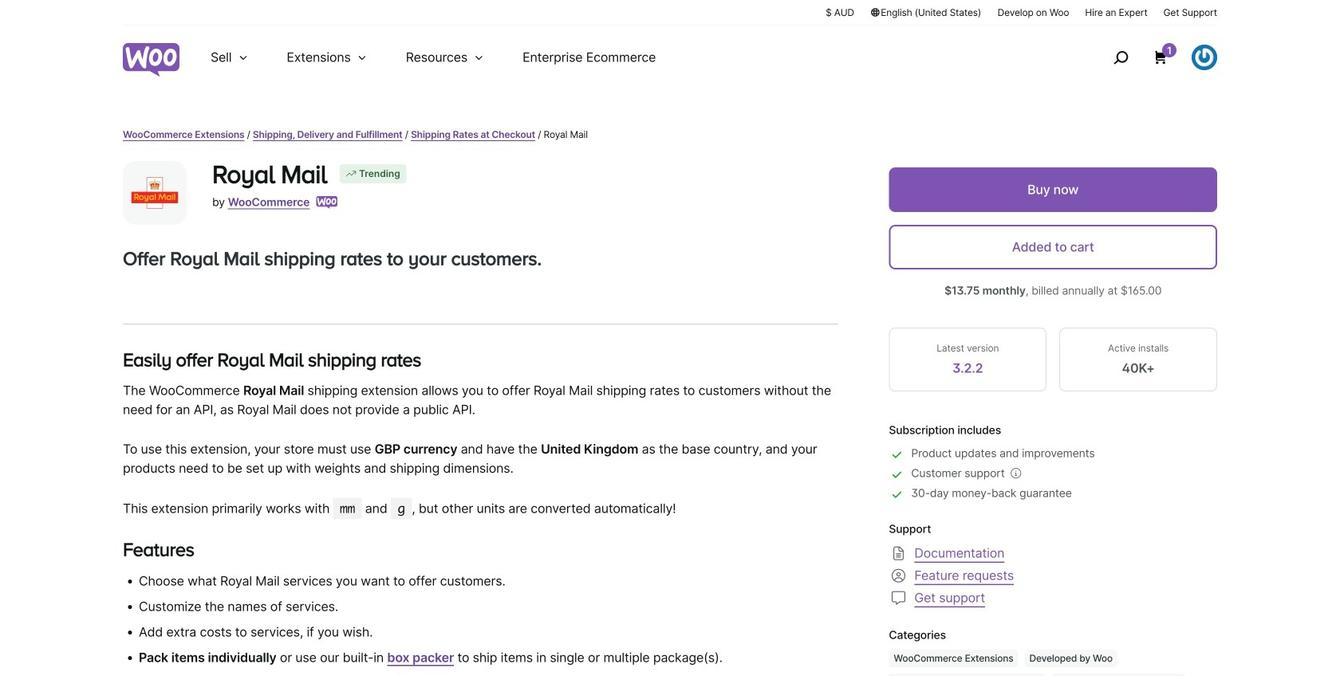Task type: vqa. For each thing, say whether or not it's contained in the screenshot.
rightmost angle down image
no



Task type: describe. For each thing, give the bounding box(es) containing it.
search image
[[1109, 45, 1134, 70]]

file lines image
[[890, 544, 909, 564]]

breadcrumb element
[[123, 128, 1218, 142]]

circle user image
[[890, 567, 909, 586]]

message image
[[890, 589, 909, 608]]

product icon image
[[123, 161, 187, 225]]



Task type: locate. For each thing, give the bounding box(es) containing it.
open account menu image
[[1193, 45, 1218, 70]]

arrow trend up image
[[345, 168, 358, 180]]

developed by woocommerce image
[[316, 196, 338, 209]]

service navigation menu element
[[1080, 32, 1218, 83]]



